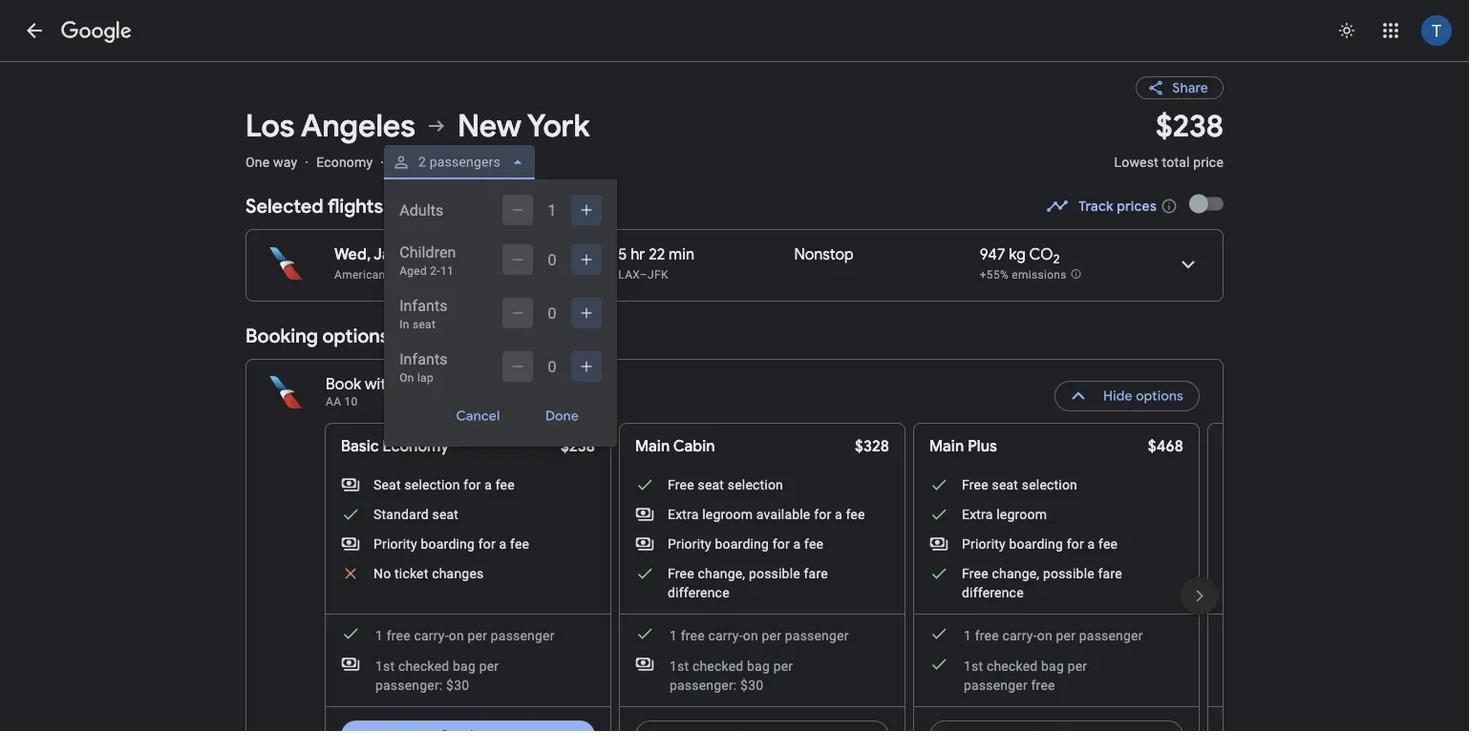 Task type: locate. For each thing, give the bounding box(es) containing it.
infants up lap
[[400, 350, 448, 368]]

1 free carry-on per passenger for basic economy
[[376, 628, 555, 644]]

for for basic economy
[[478, 537, 496, 552]]

change, down extra legroom
[[992, 566, 1040, 582]]

fee for main plus
[[1099, 537, 1118, 552]]

options inside hide options dropdown button
[[1136, 388, 1184, 405]]

1 horizontal spatial 2
[[1053, 251, 1060, 267]]

free seat selection up extra legroom
[[962, 477, 1078, 493]]

1 change, from the left
[[698, 566, 746, 582]]

priority
[[374, 537, 417, 552], [668, 537, 712, 552], [962, 537, 1006, 552]]

basic economy
[[341, 437, 449, 457]]

priority down extra legroom available for a fee
[[668, 537, 712, 552]]

1 horizontal spatial difference
[[962, 585, 1024, 601]]

boarding
[[421, 537, 475, 552], [715, 537, 769, 552], [1010, 537, 1064, 552]]

$238 for $238 lowest total price
[[1156, 107, 1224, 146]]

free seat selection down cabin
[[668, 477, 784, 493]]

bag for basic economy
[[453, 659, 476, 675]]

1 horizontal spatial 1 free carry-on per passenger
[[670, 628, 849, 644]]

0 vertical spatial economy
[[316, 154, 373, 170]]

2 $30 from the left
[[741, 678, 764, 694]]

0 horizontal spatial free seat selection
[[668, 477, 784, 493]]

1 infants from the top
[[400, 297, 448, 315]]

2 free seat selection from the left
[[962, 477, 1078, 493]]

1 vertical spatial 0
[[548, 304, 557, 322]]

0 vertical spatial $238
[[1156, 107, 1224, 146]]

selected flights
[[246, 194, 383, 218]]

2 priority boarding for a fee from the left
[[668, 537, 824, 552]]

0 horizontal spatial $238
[[561, 437, 595, 457]]

checked inside 1st checked bag per passenger free
[[987, 659, 1038, 675]]

2 horizontal spatial selection
[[1022, 477, 1078, 493]]

3 selection from the left
[[1022, 477, 1078, 493]]

1 vertical spatial options
[[1136, 388, 1184, 405]]

1 horizontal spatial american
[[398, 375, 465, 395]]

passenger:
[[376, 678, 443, 694], [670, 678, 737, 694]]

options left in
[[323, 324, 389, 348]]

a for basic economy
[[499, 537, 507, 552]]

nonstop
[[795, 245, 854, 265]]

american down wed,
[[334, 268, 386, 282]]

1 horizontal spatial passenger:
[[670, 678, 737, 694]]

carry- for main cabin
[[708, 628, 743, 644]]

1 vertical spatial –
[[640, 268, 648, 282]]

2 horizontal spatial 1 free carry-on per passenger
[[964, 628, 1143, 644]]

legroom down plus
[[997, 507, 1047, 523]]

adults
[[400, 201, 444, 219]]

in
[[400, 318, 410, 332]]

–
[[497, 245, 506, 265], [640, 268, 648, 282]]

1 difference from the left
[[668, 585, 730, 601]]

10
[[403, 245, 420, 265], [344, 396, 358, 409]]

1 carry- from the left
[[414, 628, 449, 644]]

0 horizontal spatial free change, possible fare difference
[[668, 566, 828, 601]]

main plus
[[930, 437, 997, 457]]

1 bag from the left
[[453, 659, 476, 675]]

0 vertical spatial infants
[[400, 297, 448, 315]]

american right with
[[398, 375, 465, 395]]

selection up standard seat at the left
[[405, 477, 460, 493]]

0 horizontal spatial extra
[[668, 507, 699, 523]]

total
[[1162, 154, 1190, 170]]

passenger for $328
[[785, 628, 849, 644]]

0 horizontal spatial legroom
[[702, 507, 753, 523]]

1 1st from the left
[[376, 659, 395, 675]]

1 horizontal spatial main
[[930, 437, 964, 457]]

3 on from the left
[[1037, 628, 1053, 644]]

0 left +1
[[548, 251, 557, 269]]

no ticket changes
[[374, 566, 484, 582]]

1 horizontal spatial priority
[[668, 537, 712, 552]]

1 legroom from the left
[[702, 507, 753, 523]]

1 horizontal spatial checked
[[693, 659, 744, 675]]

0 horizontal spatial on
[[449, 628, 464, 644]]

2 horizontal spatial on
[[1037, 628, 1053, 644]]

None text field
[[1115, 107, 1224, 187]]

0 horizontal spatial priority boarding for a fee
[[374, 537, 530, 552]]

passenger for $238
[[491, 628, 555, 644]]

boarding down extra legroom available for a fee
[[715, 537, 769, 552]]

main cabin
[[635, 437, 715, 457]]

1 horizontal spatial bag
[[747, 659, 770, 675]]

carry-
[[414, 628, 449, 644], [708, 628, 743, 644], [1003, 628, 1037, 644]]

none text field containing $238
[[1115, 107, 1224, 187]]

infants in seat
[[400, 297, 448, 332]]

+55%
[[980, 268, 1009, 282]]

1 free change, possible fare difference from the left
[[668, 566, 828, 601]]

economy down angeles
[[316, 154, 373, 170]]

1 $30 from the left
[[446, 678, 469, 694]]

3 checked from the left
[[987, 659, 1038, 675]]

possible for main plus
[[1043, 566, 1095, 582]]

1 priority boarding for a fee from the left
[[374, 537, 530, 552]]

2 carry- from the left
[[708, 628, 743, 644]]

1 vertical spatial economy
[[383, 437, 449, 457]]

done button
[[523, 401, 602, 432]]

2 bag from the left
[[747, 659, 770, 675]]

– inside 5 hr 22 min lax – jfk
[[640, 268, 648, 282]]

0 horizontal spatial possible
[[749, 566, 801, 582]]

bag for main plus
[[1042, 659, 1064, 675]]

change, down extra legroom available for a fee
[[698, 566, 746, 582]]

2 horizontal spatial priority
[[962, 537, 1006, 552]]

free change, possible fare difference down extra legroom
[[962, 566, 1123, 601]]

5 hr 22 min lax – jfk
[[618, 245, 695, 282]]

infants up in
[[400, 297, 448, 315]]

1 horizontal spatial change,
[[992, 566, 1040, 582]]

5
[[618, 245, 627, 265]]

10 right jan
[[403, 245, 420, 265]]

hide options
[[1104, 388, 1184, 405]]

0 vertical spatial 10
[[403, 245, 420, 265]]

change, for main cabin
[[698, 566, 746, 582]]

$238 inside $238 lowest total price
[[1156, 107, 1224, 146]]

main left cabin
[[635, 437, 670, 457]]

2 inside popup button
[[419, 154, 426, 170]]

2 0 from the top
[[548, 304, 557, 322]]

1 horizontal spatial 1st checked bag per passenger:
[[670, 659, 793, 694]]

+1
[[566, 245, 576, 257]]

1 horizontal spatial carry-
[[708, 628, 743, 644]]

hide options button
[[1055, 374, 1200, 419]]

difference
[[668, 585, 730, 601], [962, 585, 1024, 601]]

2 passengers button
[[384, 140, 535, 185]]

hide
[[1104, 388, 1133, 405]]

possible down extra legroom available for a fee
[[749, 566, 801, 582]]

basic
[[341, 437, 379, 457]]

legroom left available
[[702, 507, 753, 523]]

fee for basic economy
[[510, 537, 530, 552]]

economy
[[316, 154, 373, 170], [383, 437, 449, 457]]

1 1st checked bag per passenger: from the left
[[376, 659, 499, 694]]

0 horizontal spatial carry-
[[414, 628, 449, 644]]

1 passenger: from the left
[[376, 678, 443, 694]]

0 horizontal spatial passenger:
[[376, 678, 443, 694]]

emissions
[[1012, 268, 1067, 282]]

extra down main cabin
[[668, 507, 699, 523]]

0 horizontal spatial checked
[[398, 659, 449, 675]]

1
[[548, 201, 557, 219], [376, 628, 383, 644], [670, 628, 677, 644], [964, 628, 972, 644]]

1 vertical spatial infants
[[400, 350, 448, 368]]

free change, possible fare difference down extra legroom available for a fee
[[668, 566, 828, 601]]

free change, possible fare difference for plus
[[962, 566, 1123, 601]]

selection
[[405, 477, 460, 493], [728, 477, 784, 493], [1022, 477, 1078, 493]]

2 infants from the top
[[400, 350, 448, 368]]

2 up emissions
[[1053, 251, 1060, 267]]

2 inside the 947 kg co 2
[[1053, 251, 1060, 267]]

a
[[485, 477, 492, 493], [835, 507, 843, 523], [499, 537, 507, 552], [794, 537, 801, 552], [1088, 537, 1095, 552]]

jan
[[374, 245, 400, 265]]

1 extra from the left
[[668, 507, 699, 523]]

2 legroom from the left
[[997, 507, 1047, 523]]

0 horizontal spatial 10
[[344, 396, 358, 409]]

0 horizontal spatial selection
[[405, 477, 460, 493]]

fee for main cabin
[[805, 537, 824, 552]]

0 horizontal spatial 2
[[419, 154, 426, 170]]

free seat selection for main cabin
[[668, 477, 784, 493]]

jfk
[[648, 268, 669, 282]]

1 horizontal spatial options
[[1136, 388, 1184, 405]]

passenger: for economy
[[376, 678, 443, 694]]

extra legroom available for a fee
[[668, 507, 865, 523]]

passenger
[[491, 628, 555, 644], [785, 628, 849, 644], [1079, 628, 1143, 644], [964, 678, 1028, 694]]

first checked bag costs 30 us dollars per passenger element
[[341, 655, 565, 696], [635, 655, 859, 696]]

prices
[[1117, 198, 1157, 215]]

boarding for basic economy
[[421, 537, 475, 552]]

3 1st from the left
[[964, 659, 983, 675]]

free inside 1st checked bag per passenger free
[[1031, 678, 1055, 694]]

1 fare from the left
[[804, 566, 828, 582]]

free for plus
[[975, 628, 999, 644]]

bag
[[453, 659, 476, 675], [747, 659, 770, 675], [1042, 659, 1064, 675]]

0 horizontal spatial 1st
[[376, 659, 395, 675]]

main content containing los angeles
[[246, 61, 1470, 732]]

2 horizontal spatial checked
[[987, 659, 1038, 675]]

selection up extra legroom available for a fee
[[728, 477, 784, 493]]

passenger inside 1st checked bag per passenger free
[[964, 678, 1028, 694]]

1 1 free carry-on per passenger from the left
[[376, 628, 555, 644]]

2 difference from the left
[[962, 585, 1024, 601]]

number of passengers dialog
[[384, 180, 617, 447]]

first checked bag costs 30 us dollars per passenger element for economy
[[341, 655, 565, 696]]

with
[[365, 375, 395, 395]]

1 horizontal spatial selection
[[728, 477, 784, 493]]

1st checked bag per passenger: for basic economy
[[376, 659, 499, 694]]

1 selection from the left
[[405, 477, 460, 493]]

book
[[326, 375, 361, 395]]

1st inside 1st checked bag per passenger free
[[964, 659, 983, 675]]

infants on lap
[[400, 350, 448, 385]]

1 checked from the left
[[398, 659, 449, 675]]

2 extra from the left
[[962, 507, 993, 523]]

2 change, from the left
[[992, 566, 1040, 582]]

on
[[449, 628, 464, 644], [743, 628, 758, 644], [1037, 628, 1053, 644]]

2 free change, possible fare difference from the left
[[962, 566, 1123, 601]]

0 horizontal spatial options
[[323, 324, 389, 348]]

3 priority from the left
[[962, 537, 1006, 552]]

1 horizontal spatial free change, possible fare difference
[[962, 566, 1123, 601]]

2 possible from the left
[[1043, 566, 1095, 582]]

1 first checked bag costs 30 us dollars per passenger element from the left
[[341, 655, 565, 696]]

0 horizontal spatial 1 free carry-on per passenger
[[376, 628, 555, 644]]

3 boarding from the left
[[1010, 537, 1064, 552]]

passenger for $468
[[1079, 628, 1143, 644]]

2 on from the left
[[743, 628, 758, 644]]

$238 down share
[[1156, 107, 1224, 146]]

infants
[[400, 297, 448, 315], [400, 350, 448, 368]]

extra
[[668, 507, 699, 523], [962, 507, 993, 523]]

1 priority from the left
[[374, 537, 417, 552]]

$238
[[1156, 107, 1224, 146], [561, 437, 595, 457]]

2 horizontal spatial bag
[[1042, 659, 1064, 675]]

possible for main cabin
[[749, 566, 801, 582]]

1 free seat selection from the left
[[668, 477, 784, 493]]

1st for economy
[[376, 659, 395, 675]]

priority down extra legroom
[[962, 537, 1006, 552]]

1 vertical spatial 10
[[344, 396, 358, 409]]

1 horizontal spatial extra
[[962, 507, 993, 523]]

0 horizontal spatial boarding
[[421, 537, 475, 552]]

seat right in
[[413, 318, 436, 332]]

learn more about tracked prices image
[[1161, 198, 1178, 215]]

change appearance image
[[1324, 8, 1370, 54]]

passenger: for cabin
[[670, 678, 737, 694]]

for for main cabin
[[773, 537, 790, 552]]

2 priority from the left
[[668, 537, 712, 552]]

per inside 1st checked bag per passenger free
[[1068, 659, 1088, 675]]

priority boarding for a fee
[[374, 537, 530, 552], [668, 537, 824, 552], [962, 537, 1118, 552]]

main left plus
[[930, 437, 964, 457]]

0
[[548, 251, 557, 269], [548, 304, 557, 322], [548, 358, 557, 376]]

2
[[419, 154, 426, 170], [1053, 251, 1060, 267]]

main
[[635, 437, 670, 457], [930, 437, 964, 457]]

3 priority boarding for a fee from the left
[[962, 537, 1118, 552]]

legroom
[[702, 507, 753, 523], [997, 507, 1047, 523]]

free seat selection
[[668, 477, 784, 493], [962, 477, 1078, 493]]

one
[[246, 154, 270, 170]]

0 horizontal spatial –
[[497, 245, 506, 265]]

– right 9:36 pm
[[497, 245, 506, 265]]

1 horizontal spatial –
[[640, 268, 648, 282]]

1st checked bag per passenger free
[[964, 659, 1088, 694]]

priority boarding for a fee for basic economy
[[374, 537, 530, 552]]

 image
[[381, 154, 384, 170]]

2 selection from the left
[[728, 477, 784, 493]]

1 boarding from the left
[[421, 537, 475, 552]]

1 horizontal spatial on
[[743, 628, 758, 644]]

no
[[374, 566, 391, 582]]

5:58 am
[[510, 245, 566, 265]]

2 passengers
[[419, 154, 501, 170]]

selected
[[246, 194, 324, 218]]

3 carry- from the left
[[1003, 628, 1037, 644]]

0 horizontal spatial fare
[[804, 566, 828, 582]]

0 horizontal spatial economy
[[316, 154, 373, 170]]

2 horizontal spatial boarding
[[1010, 537, 1064, 552]]

1 main from the left
[[635, 437, 670, 457]]

main for main cabin
[[635, 437, 670, 457]]

3 0 from the top
[[548, 358, 557, 376]]

0 horizontal spatial $30
[[446, 678, 469, 694]]

0 horizontal spatial change,
[[698, 566, 746, 582]]

options right hide in the bottom right of the page
[[1136, 388, 1184, 405]]

next image
[[1177, 574, 1223, 620]]

fare down available
[[804, 566, 828, 582]]

0 horizontal spatial main
[[635, 437, 670, 457]]

boarding up changes
[[421, 537, 475, 552]]

2 passenger: from the left
[[670, 678, 737, 694]]

infants for infants in seat
[[400, 297, 448, 315]]

priority boarding for a fee down extra legroom
[[962, 537, 1118, 552]]

2 fare from the left
[[1098, 566, 1123, 582]]

1 horizontal spatial priority boarding for a fee
[[668, 537, 824, 552]]

1 free carry-on per passenger
[[376, 628, 555, 644], [670, 628, 849, 644], [964, 628, 1143, 644]]

options
[[323, 324, 389, 348], [1136, 388, 1184, 405]]

extra legroom
[[962, 507, 1047, 523]]

1 horizontal spatial $30
[[741, 678, 764, 694]]

11
[[440, 265, 454, 278]]

1 on from the left
[[449, 628, 464, 644]]

– down hr
[[640, 268, 648, 282]]

2 boarding from the left
[[715, 537, 769, 552]]

1 vertical spatial $238
[[561, 437, 595, 457]]

one way
[[246, 154, 297, 170]]

free
[[668, 477, 694, 493], [962, 477, 989, 493], [668, 566, 694, 582], [962, 566, 989, 582]]

extra for cabin
[[668, 507, 699, 523]]

priority boarding for a fee up changes
[[374, 537, 530, 552]]

0 horizontal spatial american
[[334, 268, 386, 282]]

0 horizontal spatial 1st checked bag per passenger:
[[376, 659, 499, 694]]

2 checked from the left
[[693, 659, 744, 675]]

checked for economy
[[398, 659, 449, 675]]

legroom for main plus
[[997, 507, 1047, 523]]

1 0 from the top
[[548, 251, 557, 269]]

lowest
[[1115, 154, 1159, 170]]

0 vertical spatial 0
[[548, 251, 557, 269]]

3 bag from the left
[[1042, 659, 1064, 675]]

selection for main cabin
[[728, 477, 784, 493]]

0 vertical spatial options
[[323, 324, 389, 348]]

aa
[[326, 396, 341, 409]]

bag for main cabin
[[747, 659, 770, 675]]

3 1 free carry-on per passenger from the left
[[964, 628, 1143, 644]]

1 horizontal spatial free seat selection
[[962, 477, 1078, 493]]

0 vertical spatial 2
[[419, 154, 426, 170]]

0 down arrival time: 5:58 am on  thursday, january 11. text field at top
[[548, 304, 557, 322]]

1 horizontal spatial possible
[[1043, 566, 1095, 582]]

aged
[[400, 265, 427, 278]]

0 horizontal spatial first checked bag costs 30 us dollars per passenger element
[[341, 655, 565, 696]]

fare for $328
[[804, 566, 828, 582]]

2 1st from the left
[[670, 659, 689, 675]]

selection up extra legroom
[[1022, 477, 1078, 493]]

2 first checked bag costs 30 us dollars per passenger element from the left
[[635, 655, 859, 696]]

fee
[[496, 477, 515, 493], [846, 507, 865, 523], [510, 537, 530, 552], [805, 537, 824, 552], [1099, 537, 1118, 552]]

2 horizontal spatial priority boarding for a fee
[[962, 537, 1118, 552]]

0 up "done"
[[548, 358, 557, 376]]

york
[[527, 107, 590, 146]]

1 vertical spatial american
[[398, 375, 465, 395]]

change, for main plus
[[992, 566, 1040, 582]]

change,
[[698, 566, 746, 582], [992, 566, 1040, 582]]

$30 for basic economy
[[446, 678, 469, 694]]

on for economy
[[449, 628, 464, 644]]

2 1st checked bag per passenger: from the left
[[670, 659, 793, 694]]

$238 down "done"
[[561, 437, 595, 457]]

1 horizontal spatial first checked bag costs 30 us dollars per passenger element
[[635, 655, 859, 696]]

fare
[[804, 566, 828, 582], [1098, 566, 1123, 582]]

possible down extra legroom
[[1043, 566, 1095, 582]]

1 horizontal spatial fare
[[1098, 566, 1123, 582]]

seat
[[413, 318, 436, 332], [698, 477, 724, 493], [992, 477, 1019, 493], [432, 507, 459, 523]]

0 for infants in seat
[[548, 304, 557, 322]]

2 horizontal spatial carry-
[[1003, 628, 1037, 644]]

first checked bag costs 30 us dollars per passenger element for cabin
[[635, 655, 859, 696]]

priority down standard
[[374, 537, 417, 552]]

0 vertical spatial –
[[497, 245, 506, 265]]

economy up seat selection for a fee
[[383, 437, 449, 457]]

0 horizontal spatial priority
[[374, 537, 417, 552]]

share
[[1173, 79, 1209, 97]]

main content
[[246, 61, 1470, 732]]

10 right 'aa'
[[344, 396, 358, 409]]

0 horizontal spatial bag
[[453, 659, 476, 675]]

2 main from the left
[[930, 437, 964, 457]]

1 horizontal spatial 1st
[[670, 659, 689, 675]]

extra for plus
[[962, 507, 993, 523]]

boarding down extra legroom
[[1010, 537, 1064, 552]]

 image
[[305, 154, 309, 170]]

bag inside 1st checked bag per passenger free
[[1042, 659, 1064, 675]]

free change, possible fare difference
[[668, 566, 828, 601], [962, 566, 1123, 601]]

2 left passengers
[[419, 154, 426, 170]]

priority boarding for a fee down extra legroom available for a fee
[[668, 537, 824, 552]]

fare left next icon
[[1098, 566, 1123, 582]]

1 possible from the left
[[749, 566, 801, 582]]

2 vertical spatial 0
[[548, 358, 557, 376]]

1 horizontal spatial boarding
[[715, 537, 769, 552]]

american
[[334, 268, 386, 282], [398, 375, 465, 395]]

extra down plus
[[962, 507, 993, 523]]

booking options
[[246, 324, 389, 348]]

2 1 free carry-on per passenger from the left
[[670, 628, 849, 644]]

lap
[[417, 372, 434, 385]]

1 vertical spatial 2
[[1053, 251, 1060, 267]]

0 horizontal spatial difference
[[668, 585, 730, 601]]

for
[[464, 477, 481, 493], [814, 507, 832, 523], [478, 537, 496, 552], [773, 537, 790, 552], [1067, 537, 1084, 552]]

1 for main plus
[[964, 628, 972, 644]]

2 horizontal spatial 1st
[[964, 659, 983, 675]]

1 horizontal spatial $238
[[1156, 107, 1224, 146]]

1 horizontal spatial legroom
[[997, 507, 1047, 523]]



Task type: describe. For each thing, give the bounding box(es) containing it.
flight details. departing flight on wednesday, january 10. leaves los angeles international airport at 9:36 pm on wednesday, january 10 and arrives at john f. kennedy international airport at 5:58 am on thursday, january 11. image
[[1166, 242, 1212, 288]]

wed, jan 10
[[334, 245, 420, 265]]

seat selection for a fee
[[374, 477, 515, 493]]

1 horizontal spatial economy
[[383, 437, 449, 457]]

book with american aa 10
[[326, 375, 465, 409]]

new york
[[458, 107, 590, 146]]

1 free carry-on per passenger for main plus
[[964, 628, 1143, 644]]

on
[[400, 372, 414, 385]]

checked for cabin
[[693, 659, 744, 675]]

new
[[458, 107, 521, 146]]

flights
[[328, 194, 383, 218]]

$30 for main cabin
[[741, 678, 764, 694]]

checked for plus
[[987, 659, 1038, 675]]

0 for children aged 2-11
[[548, 251, 557, 269]]

los angeles
[[246, 107, 416, 146]]

seat up extra legroom
[[992, 477, 1019, 493]]

track
[[1079, 198, 1114, 215]]

kg
[[1009, 245, 1026, 265]]

fare for $468
[[1098, 566, 1123, 582]]

price
[[1194, 154, 1224, 170]]

for for main plus
[[1067, 537, 1084, 552]]

seat down seat selection for a fee
[[432, 507, 459, 523]]

hr
[[631, 245, 645, 265]]

nonstop flight. element
[[795, 245, 854, 268]]

free for cabin
[[681, 628, 705, 644]]

9:36 pm
[[438, 245, 493, 265]]

priority boarding for a fee for main plus
[[962, 537, 1118, 552]]

angeles
[[301, 107, 416, 146]]

on for plus
[[1037, 628, 1053, 644]]

cancel button
[[433, 401, 523, 432]]

$238 for $238
[[561, 437, 595, 457]]

standard
[[374, 507, 429, 523]]

cancel
[[456, 408, 500, 425]]

legroom for main cabin
[[702, 507, 753, 523]]

priority boarding for a fee for main cabin
[[668, 537, 824, 552]]

Departure time: 9:36 PM. text field
[[438, 245, 493, 265]]

0 for infants on lap
[[548, 358, 557, 376]]

main for main plus
[[930, 437, 964, 457]]

947 kg co 2
[[980, 245, 1060, 267]]

wed,
[[334, 245, 371, 265]]

total duration 5 hr 22 min. element
[[618, 245, 795, 268]]

1st for plus
[[964, 659, 983, 675]]

free seat selection for main plus
[[962, 477, 1078, 493]]

boarding for main cabin
[[715, 537, 769, 552]]

los
[[246, 107, 295, 146]]

cabin
[[673, 437, 715, 457]]

passengers
[[430, 154, 501, 170]]

seat inside infants in seat
[[413, 318, 436, 332]]

947
[[980, 245, 1006, 265]]

priority for economy
[[374, 537, 417, 552]]

Flight number AA 10 text field
[[326, 396, 358, 409]]

a for main cabin
[[794, 537, 801, 552]]

options for hide options
[[1136, 388, 1184, 405]]

1 inside number of passengers dialog
[[548, 201, 557, 219]]

children aged 2-11
[[400, 243, 456, 278]]

$328
[[855, 437, 890, 457]]

free for economy
[[387, 628, 411, 644]]

1 for basic economy
[[376, 628, 383, 644]]

1st checked bag per passenger: for main cabin
[[670, 659, 793, 694]]

$468
[[1148, 437, 1184, 457]]

go back image
[[23, 19, 46, 42]]

boarding for main plus
[[1010, 537, 1064, 552]]

a for main plus
[[1088, 537, 1095, 552]]

$238 lowest total price
[[1115, 107, 1224, 170]]

ticket
[[395, 566, 429, 582]]

first checked bag per passenger is free element
[[930, 655, 1153, 696]]

free change, possible fare difference for cabin
[[668, 566, 828, 601]]

seat down cabin
[[698, 477, 724, 493]]

options for booking options
[[323, 324, 389, 348]]

238 us dollars element
[[1156, 107, 1224, 146]]

1 free carry-on per passenger for main cabin
[[670, 628, 849, 644]]

lax
[[618, 268, 640, 282]]

available
[[757, 507, 811, 523]]

way
[[273, 154, 297, 170]]

on for cabin
[[743, 628, 758, 644]]

9:36 pm – 5:58 am +1
[[438, 245, 576, 265]]

loading results progress bar
[[0, 61, 1470, 65]]

selection for main plus
[[1022, 477, 1078, 493]]

carry- for basic economy
[[414, 628, 449, 644]]

0 vertical spatial american
[[334, 268, 386, 282]]

difference for main plus
[[962, 585, 1024, 601]]

track prices
[[1079, 198, 1157, 215]]

american inside book with american aa 10
[[398, 375, 465, 395]]

children
[[400, 243, 456, 261]]

22
[[649, 245, 665, 265]]

10 inside book with american aa 10
[[344, 396, 358, 409]]

Los Angeles to New York text field
[[246, 107, 1092, 146]]

changes
[[432, 566, 484, 582]]

+55% emissions
[[980, 268, 1067, 282]]

priority for plus
[[962, 537, 1006, 552]]

1st for cabin
[[670, 659, 689, 675]]

done
[[546, 408, 579, 425]]

co
[[1029, 245, 1053, 265]]

carry- for main plus
[[1003, 628, 1037, 644]]

2-
[[430, 265, 440, 278]]

departing flight on wednesday, january 10. leaves los angeles international airport at 9:36 pm on wednesday, january 10 and arrives at john f. kennedy international airport at 5:58 am on thursday, january 11. element
[[334, 245, 576, 265]]

min
[[669, 245, 695, 265]]

booking
[[246, 324, 318, 348]]

priority for cabin
[[668, 537, 712, 552]]

standard seat
[[374, 507, 459, 523]]

1 for main cabin
[[670, 628, 677, 644]]

seat
[[374, 477, 401, 493]]

difference for main cabin
[[668, 585, 730, 601]]

1 horizontal spatial 10
[[403, 245, 420, 265]]

share button
[[1136, 76, 1224, 99]]

infants for infants on lap
[[400, 350, 448, 368]]

plus
[[968, 437, 997, 457]]

Arrival time: 5:58 AM on  Thursday, January 11. text field
[[510, 245, 576, 265]]



Task type: vqa. For each thing, say whether or not it's contained in the screenshot.
Basic
yes



